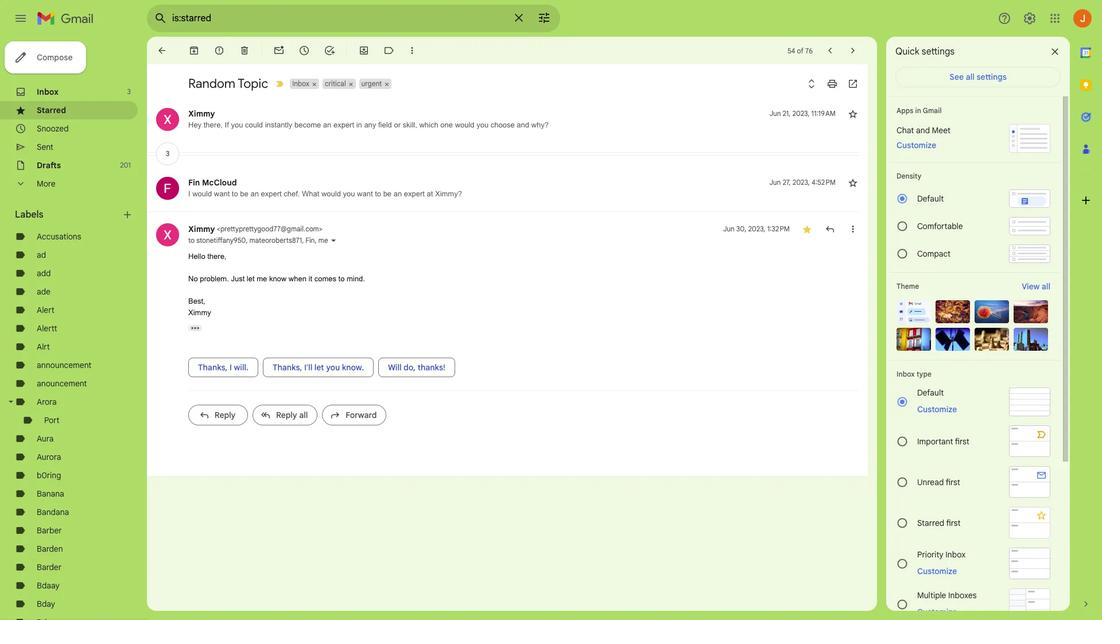 Task type: locate. For each thing, give the bounding box(es) containing it.
1 vertical spatial let
[[315, 362, 324, 373]]

bandana
[[37, 507, 69, 518]]

2 thanks, from the left
[[273, 362, 302, 373]]

me left show details icon
[[319, 236, 328, 245]]

2 vertical spatial 2023,
[[749, 225, 766, 233]]

all inside button
[[967, 72, 975, 82]]

2 want from the left
[[357, 190, 373, 198]]

2 vertical spatial all
[[299, 410, 308, 420]]

2023, right 27, at the top of page
[[793, 178, 810, 187]]

customize button down priority inbox
[[911, 564, 965, 578]]

list
[[147, 97, 859, 435]]

2 reply from the left
[[276, 410, 297, 420]]

add to tasks image
[[324, 45, 335, 56]]

2 vertical spatial customize button
[[911, 564, 965, 578]]

see
[[950, 72, 965, 82]]

1 vertical spatial all
[[1043, 281, 1051, 292]]

would down 'fin mccloud'
[[193, 190, 212, 198]]

inbox
[[293, 79, 310, 88], [37, 87, 59, 97], [897, 370, 915, 379], [946, 549, 966, 560]]

sent
[[37, 142, 53, 152]]

0 vertical spatial first
[[956, 436, 970, 447]]

1 vertical spatial me
[[257, 275, 267, 283]]

2 horizontal spatial all
[[1043, 281, 1051, 292]]

of
[[798, 46, 804, 55]]

skill,
[[403, 121, 418, 129]]

0 vertical spatial 2023,
[[793, 109, 810, 118]]

expert left any
[[334, 121, 354, 129]]

2023, for 11:19 am
[[793, 109, 810, 118]]

an right become
[[323, 121, 332, 129]]

1 vertical spatial i
[[230, 362, 232, 373]]

1 horizontal spatial all
[[967, 72, 975, 82]]

inbox inside 'labels' navigation
[[37, 87, 59, 97]]

aurora
[[37, 452, 61, 462]]

tab list
[[1071, 37, 1103, 579]]

inbox button
[[290, 79, 311, 89]]

3 ximmy from the top
[[188, 308, 211, 317]]

1 horizontal spatial fin
[[306, 236, 315, 245]]

would
[[455, 121, 475, 129], [193, 190, 212, 198], [322, 190, 341, 198]]

alrt link
[[37, 342, 50, 352]]

main menu image
[[14, 11, 28, 25]]

density
[[897, 172, 922, 180]]

1 vertical spatial there,
[[208, 252, 227, 261]]

ximmy for ximmy < prettyprettygood77@gmail.com >
[[188, 224, 215, 234]]

0 horizontal spatial me
[[257, 275, 267, 283]]

critical button
[[323, 79, 347, 89]]

first up priority inbox
[[947, 518, 961, 528]]

bday
[[37, 599, 55, 609]]

would right one
[[455, 121, 475, 129]]

inbox left type
[[897, 370, 915, 379]]

i left will.
[[230, 362, 232, 373]]

will do, thanks!
[[388, 362, 446, 373]]

expert left chef.
[[261, 190, 282, 198]]

bdaay
[[37, 581, 60, 591]]

1 want from the left
[[214, 190, 230, 198]]

1 horizontal spatial 3
[[166, 149, 170, 158]]

first for unread first
[[946, 477, 961, 487]]

0 vertical spatial let
[[247, 275, 255, 283]]

2023, for 4:52 pm
[[793, 178, 810, 187]]

ximmy left the <
[[188, 224, 215, 234]]

all for reply
[[299, 410, 308, 420]]

None search field
[[147, 5, 561, 32]]

all right see
[[967, 72, 975, 82]]

me left the know
[[257, 275, 267, 283]]

0 vertical spatial 3
[[127, 87, 131, 96]]

gmail
[[924, 106, 942, 115]]

0 horizontal spatial thanks,
[[198, 362, 228, 373]]

add
[[37, 268, 51, 279]]

just
[[231, 275, 245, 283]]

1 horizontal spatial i
[[230, 362, 232, 373]]

fin
[[188, 178, 200, 188], [306, 236, 315, 245]]

customize inside the chat and meet customize
[[897, 140, 937, 151]]

type
[[917, 370, 932, 379]]

view all
[[1023, 281, 1051, 292]]

there, for hello
[[208, 252, 227, 261]]

bandana link
[[37, 507, 69, 518]]

11:19 am
[[812, 109, 836, 118]]

0 vertical spatial ximmy
[[188, 109, 215, 119]]

1 vertical spatial jun
[[770, 178, 781, 187]]

1 horizontal spatial want
[[357, 190, 373, 198]]

2 be from the left
[[384, 190, 392, 198]]

2 horizontal spatial an
[[394, 190, 402, 198]]

2 , from the left
[[302, 236, 304, 245]]

201
[[120, 161, 131, 169]]

bday link
[[37, 599, 55, 609]]

0 vertical spatial i
[[188, 190, 190, 198]]

,
[[246, 236, 248, 245], [302, 236, 304, 245], [315, 236, 317, 245]]

2023, for 1:32 pm
[[749, 225, 766, 233]]

jun left 30, at the right of the page
[[724, 225, 735, 233]]

2 vertical spatial customize
[[918, 566, 958, 576]]

all for see
[[967, 72, 975, 82]]

ximmy up 'hey'
[[188, 109, 215, 119]]

1 horizontal spatial let
[[315, 362, 324, 373]]

clear search image
[[508, 6, 531, 29]]

and left why?
[[517, 121, 530, 129]]

0 horizontal spatial all
[[299, 410, 308, 420]]

jun 21, 2023, 11:19 am cell
[[770, 108, 836, 119]]

reply down thanks, i will.
[[215, 410, 236, 420]]

2 horizontal spatial expert
[[404, 190, 425, 198]]

0 horizontal spatial in
[[357, 121, 362, 129]]

1 thanks, from the left
[[198, 362, 228, 373]]

thanks, for thanks, i'll let you know.
[[273, 362, 302, 373]]

1 horizontal spatial me
[[319, 236, 328, 245]]

why?
[[532, 121, 549, 129]]

2023, right 21,
[[793, 109, 810, 118]]

priority inbox
[[918, 549, 966, 560]]

an left the at
[[394, 190, 402, 198]]

let right 'i'll' at the bottom left of the page
[[315, 362, 324, 373]]

2 vertical spatial ximmy
[[188, 308, 211, 317]]

fin left mccloud
[[188, 178, 200, 188]]

want
[[214, 190, 230, 198], [357, 190, 373, 198]]

compose
[[37, 52, 73, 63]]

jun 27, 2023, 4:52 pm cell
[[770, 177, 836, 188]]

1 vertical spatial starred
[[918, 518, 945, 528]]

hey there, if you could instantly become an expert in any field or skill, which one would you choose and why?
[[188, 121, 549, 129]]

1 horizontal spatial in
[[916, 106, 922, 115]]

not starred image
[[848, 177, 859, 188]]

starred up priority
[[918, 518, 945, 528]]

reply down thanks, i'll let you know. button
[[276, 410, 297, 420]]

default up comfortable
[[918, 194, 945, 204]]

thanks,
[[198, 362, 228, 373], [273, 362, 302, 373]]

30,
[[737, 225, 747, 233]]

forward
[[346, 410, 377, 420]]

what
[[302, 190, 320, 198]]

would right what
[[322, 190, 341, 198]]

inbox type element
[[897, 370, 1051, 379]]

be up ximmy cell
[[240, 190, 249, 198]]

labels heading
[[15, 209, 122, 221]]

all inside button
[[1043, 281, 1051, 292]]

want down mccloud
[[214, 190, 230, 198]]

0 horizontal spatial settings
[[922, 46, 955, 57]]

1 vertical spatial fin
[[306, 236, 315, 245]]

no
[[188, 275, 198, 283]]

1 ximmy from the top
[[188, 109, 215, 119]]

3
[[127, 87, 131, 96], [166, 149, 170, 158]]

be left the at
[[384, 190, 392, 198]]

quick settings
[[896, 46, 955, 57]]

Not starred checkbox
[[848, 108, 859, 119]]

1 vertical spatial settings
[[977, 72, 1007, 82]]

apps
[[897, 106, 914, 115]]

customize button for priority inbox
[[911, 564, 965, 578]]

there, left if at the top
[[204, 121, 223, 129]]

stonetiffany950
[[197, 236, 246, 245]]

ximmy down best,
[[188, 308, 211, 317]]

customize down priority inbox
[[918, 566, 958, 576]]

default down type
[[918, 388, 945, 398]]

1 vertical spatial in
[[357, 121, 362, 129]]

1 vertical spatial customize button
[[911, 403, 965, 416]]

best,
[[188, 297, 205, 306]]

ad
[[37, 250, 46, 260]]

1 vertical spatial default
[[918, 388, 945, 398]]

starred inside 'labels' navigation
[[37, 105, 66, 115]]

0 horizontal spatial ,
[[246, 236, 248, 245]]

customize button up important
[[911, 403, 965, 416]]

search mail image
[[151, 8, 171, 29]]

there, down stonetiffany950
[[208, 252, 227, 261]]

want right what
[[357, 190, 373, 198]]

i down 'fin mccloud'
[[188, 190, 190, 198]]

aura link
[[37, 434, 54, 444]]

important
[[918, 436, 954, 447]]

let inside thanks, i'll let you know. button
[[315, 362, 324, 373]]

labels
[[15, 209, 43, 221]]

more image
[[407, 45, 418, 56]]

to down mccloud
[[232, 190, 238, 198]]

2 ximmy from the top
[[188, 224, 215, 234]]

compact
[[918, 249, 951, 259]]

all right view
[[1043, 281, 1051, 292]]

1 horizontal spatial be
[[384, 190, 392, 198]]

inboxes
[[949, 590, 977, 601]]

all down 'i'll' at the bottom left of the page
[[299, 410, 308, 420]]

or
[[394, 121, 401, 129]]

ade
[[37, 287, 50, 297]]

in left any
[[357, 121, 362, 129]]

you right what
[[343, 190, 355, 198]]

0 vertical spatial settings
[[922, 46, 955, 57]]

0 vertical spatial jun
[[770, 109, 782, 118]]

3 inside dropdown button
[[166, 149, 170, 158]]

inbox down snooze icon
[[293, 79, 310, 88]]

all inside list
[[299, 410, 308, 420]]

0 vertical spatial there,
[[204, 121, 223, 129]]

first right important
[[956, 436, 970, 447]]

let right just
[[247, 275, 255, 283]]

expert left the at
[[404, 190, 425, 198]]

settings right see
[[977, 72, 1007, 82]]

and right the chat
[[917, 125, 931, 136]]

2023, right 30, at the right of the page
[[749, 225, 766, 233]]

reply for reply
[[215, 410, 236, 420]]

barber link
[[37, 526, 62, 536]]

quick settings element
[[896, 46, 955, 67]]

first right unread at the right of page
[[946, 477, 961, 487]]

2 horizontal spatial ,
[[315, 236, 317, 245]]

jun left 27, at the top of page
[[770, 178, 781, 187]]

report spam image
[[214, 45, 225, 56]]

bdaay link
[[37, 581, 60, 591]]

there,
[[204, 121, 223, 129], [208, 252, 227, 261]]

to left mind.
[[339, 275, 345, 283]]

1 horizontal spatial and
[[917, 125, 931, 136]]

1 horizontal spatial reply
[[276, 410, 297, 420]]

ad link
[[37, 250, 46, 260]]

1 horizontal spatial ,
[[302, 236, 304, 245]]

advanced search options image
[[533, 6, 556, 29]]

archive image
[[188, 45, 200, 56]]

jun left 21,
[[770, 109, 782, 118]]

back to starred image
[[156, 45, 168, 56]]

aura
[[37, 434, 54, 444]]

0 vertical spatial default
[[918, 194, 945, 204]]

ximmy cell
[[188, 224, 323, 234]]

thanks, left will.
[[198, 362, 228, 373]]

starred for starred link
[[37, 105, 66, 115]]

1 reply from the left
[[215, 410, 236, 420]]

inbox up starred link
[[37, 87, 59, 97]]

customize button down the chat
[[890, 138, 944, 152]]

1 horizontal spatial settings
[[977, 72, 1007, 82]]

0 horizontal spatial 3
[[127, 87, 131, 96]]

hello there,
[[188, 252, 227, 261]]

0 vertical spatial in
[[916, 106, 922, 115]]

0 horizontal spatial and
[[517, 121, 530, 129]]

barder link
[[37, 562, 61, 573]]

jun 21, 2023, 11:19 am
[[770, 109, 836, 118]]

expert
[[334, 121, 354, 129], [261, 190, 282, 198], [404, 190, 425, 198]]

customize button for chat and meet
[[890, 138, 944, 152]]

ade link
[[37, 287, 50, 297]]

an up the ximmy < prettyprettygood77@gmail.com >
[[251, 190, 259, 198]]

fin left show details icon
[[306, 236, 315, 245]]

settings
[[922, 46, 955, 57], [977, 72, 1007, 82]]

alrt
[[37, 342, 50, 352]]

inbox for "inbox" button
[[293, 79, 310, 88]]

urgent button
[[359, 79, 383, 89]]

all for view
[[1043, 281, 1051, 292]]

1 vertical spatial ximmy
[[188, 224, 215, 234]]

could
[[245, 121, 263, 129]]

in
[[916, 106, 922, 115], [357, 121, 362, 129]]

1 vertical spatial 2023,
[[793, 178, 810, 187]]

customize down the chat
[[897, 140, 937, 151]]

in right the "apps"
[[916, 106, 922, 115]]

thanks, left 'i'll' at the bottom left of the page
[[273, 362, 302, 373]]

older image
[[848, 45, 859, 56]]

jun 30, 2023, 1:32 pm
[[724, 225, 790, 233]]

1 vertical spatial customize
[[918, 404, 958, 415]]

0 vertical spatial customize button
[[890, 138, 944, 152]]

1 horizontal spatial starred
[[918, 518, 945, 528]]

0 vertical spatial all
[[967, 72, 975, 82]]

when
[[289, 275, 307, 283]]

list containing ximmy
[[147, 97, 859, 435]]

display density element
[[897, 172, 1051, 180]]

1 vertical spatial 3
[[166, 149, 170, 158]]

an
[[323, 121, 332, 129], [251, 190, 259, 198], [394, 190, 402, 198]]

0 vertical spatial me
[[319, 236, 328, 245]]

hello
[[188, 252, 205, 261]]

alertt
[[37, 323, 57, 334]]

port
[[44, 415, 59, 426]]

you inside button
[[326, 362, 340, 373]]

customize up important
[[918, 404, 958, 415]]

0 horizontal spatial be
[[240, 190, 249, 198]]

i
[[188, 190, 190, 198], [230, 362, 232, 373]]

0 horizontal spatial reply
[[215, 410, 236, 420]]

ximmy for ximmy
[[188, 109, 215, 119]]

2 default from the top
[[918, 388, 945, 398]]

2 vertical spatial jun
[[724, 225, 735, 233]]

2 vertical spatial first
[[947, 518, 961, 528]]

you left know.
[[326, 362, 340, 373]]

delete image
[[239, 45, 250, 56]]

0 vertical spatial starred
[[37, 105, 66, 115]]

0 horizontal spatial an
[[251, 190, 259, 198]]

0 vertical spatial customize
[[897, 140, 937, 151]]

54 of 76
[[788, 46, 813, 55]]

0 horizontal spatial fin
[[188, 178, 200, 188]]

0 horizontal spatial starred
[[37, 105, 66, 115]]

me
[[319, 236, 328, 245], [257, 275, 267, 283]]

customize
[[897, 140, 937, 151], [918, 404, 958, 415], [918, 566, 958, 576]]

0 horizontal spatial want
[[214, 190, 230, 198]]

settings right quick
[[922, 46, 955, 57]]

1 horizontal spatial thanks,
[[273, 362, 302, 373]]

1 vertical spatial first
[[946, 477, 961, 487]]

inbox inside button
[[293, 79, 310, 88]]

ximmy
[[188, 109, 215, 119], [188, 224, 215, 234], [188, 308, 211, 317]]

starred up snoozed
[[37, 105, 66, 115]]



Task type: vqa. For each thing, say whether or not it's contained in the screenshot.
middle With
no



Task type: describe. For each thing, give the bounding box(es) containing it.
1 default from the top
[[918, 194, 945, 204]]

customize for default
[[918, 404, 958, 415]]

view
[[1023, 281, 1040, 292]]

accusations link
[[37, 231, 81, 242]]

<
[[217, 225, 221, 233]]

reply all link
[[253, 405, 318, 426]]

3 , from the left
[[315, 236, 317, 245]]

jun for jun 30, 2023, 1:32 pm
[[724, 225, 735, 233]]

first for important first
[[956, 436, 970, 447]]

drafts link
[[37, 160, 61, 171]]

i would want to be an expert chef. what would you want to be an expert at ximmy?
[[188, 190, 462, 198]]

to stonetiffany950 , mateoroberts871 , fin , me
[[188, 236, 328, 245]]

random
[[188, 76, 236, 91]]

hey
[[188, 121, 202, 129]]

show trimmed content image
[[188, 325, 202, 331]]

customize button for default
[[911, 403, 965, 416]]

if
[[225, 121, 229, 129]]

0 horizontal spatial expert
[[261, 190, 282, 198]]

1 horizontal spatial expert
[[334, 121, 354, 129]]

barber
[[37, 526, 62, 536]]

reply for reply all
[[276, 410, 297, 420]]

banana
[[37, 489, 64, 499]]

more
[[37, 179, 55, 189]]

27,
[[783, 178, 791, 187]]

barden
[[37, 544, 63, 554]]

anouncement
[[37, 379, 87, 389]]

3 inside 'labels' navigation
[[127, 87, 131, 96]]

inbox type
[[897, 370, 932, 379]]

1 horizontal spatial would
[[322, 190, 341, 198]]

move to inbox image
[[358, 45, 370, 56]]

and inside the chat and meet customize
[[917, 125, 931, 136]]

labels navigation
[[0, 37, 147, 620]]

random topic
[[188, 76, 268, 91]]

add link
[[37, 268, 51, 279]]

in inside list
[[357, 121, 362, 129]]

drafts
[[37, 160, 61, 171]]

chat and meet customize
[[897, 125, 951, 151]]

settings image
[[1024, 11, 1037, 25]]

banana link
[[37, 489, 64, 499]]

know.
[[342, 362, 364, 373]]

problem.
[[200, 275, 229, 283]]

any
[[364, 121, 376, 129]]

i inside button
[[230, 362, 232, 373]]

it
[[309, 275, 313, 283]]

unread
[[918, 477, 945, 487]]

announcement link
[[37, 360, 92, 371]]

port link
[[44, 415, 59, 426]]

and inside list
[[517, 121, 530, 129]]

reply link
[[188, 405, 248, 426]]

inbox for inbox type
[[897, 370, 915, 379]]

see all settings
[[950, 72, 1007, 82]]

starred link
[[37, 105, 66, 115]]

1 , from the left
[[246, 236, 248, 245]]

comes
[[315, 275, 337, 283]]

2 horizontal spatial would
[[455, 121, 475, 129]]

reply all
[[276, 410, 308, 420]]

3 button
[[156, 142, 179, 165]]

alert link
[[37, 305, 54, 315]]

1 be from the left
[[240, 190, 249, 198]]

labels image
[[384, 45, 395, 56]]

>
[[319, 225, 323, 233]]

which
[[420, 121, 439, 129]]

critical
[[325, 79, 346, 88]]

best, ximmy
[[188, 297, 211, 317]]

1:32 pm
[[768, 225, 790, 233]]

jun for jun 27, 2023, 4:52 pm
[[770, 178, 781, 187]]

thanks, i will.
[[198, 362, 249, 373]]

0 vertical spatial fin
[[188, 178, 200, 188]]

snoozed link
[[37, 124, 69, 134]]

accusations
[[37, 231, 81, 242]]

support image
[[998, 11, 1012, 25]]

multiple
[[918, 590, 947, 601]]

Search mail text field
[[172, 13, 506, 24]]

alert
[[37, 305, 54, 315]]

thanks, i will. button
[[188, 358, 258, 377]]

jun 27, 2023, 4:52 pm
[[770, 178, 836, 187]]

mind.
[[347, 275, 365, 283]]

urgent
[[362, 79, 382, 88]]

snooze image
[[299, 45, 310, 56]]

view all button
[[1016, 280, 1058, 294]]

1 horizontal spatial an
[[323, 121, 332, 129]]

meet
[[933, 125, 951, 136]]

i'll
[[304, 362, 313, 373]]

forward link
[[322, 405, 387, 426]]

theme element
[[897, 281, 920, 292]]

theme
[[897, 282, 920, 291]]

to left the at
[[375, 190, 381, 198]]

customize for priority inbox
[[918, 566, 958, 576]]

newer image
[[825, 45, 836, 56]]

mateoroberts871
[[250, 236, 302, 245]]

inbox link
[[37, 87, 59, 97]]

show details image
[[331, 237, 337, 244]]

settings inside button
[[977, 72, 1007, 82]]

snoozed
[[37, 124, 69, 134]]

will.
[[234, 362, 249, 373]]

not starred image
[[848, 108, 859, 119]]

do,
[[404, 362, 416, 373]]

Starred checkbox
[[802, 223, 813, 235]]

you left choose
[[477, 121, 489, 129]]

to up "hello"
[[188, 236, 195, 245]]

sent link
[[37, 142, 53, 152]]

b0ring link
[[37, 470, 61, 481]]

starred for starred first
[[918, 518, 945, 528]]

0 horizontal spatial let
[[247, 275, 255, 283]]

arora link
[[37, 397, 57, 407]]

inbox for inbox link
[[37, 87, 59, 97]]

priority
[[918, 549, 944, 560]]

jun 30, 2023, 1:32 pm cell
[[724, 223, 790, 235]]

will
[[388, 362, 402, 373]]

jun for jun 21, 2023, 11:19 am
[[770, 109, 782, 118]]

mccloud
[[202, 178, 237, 188]]

0 horizontal spatial would
[[193, 190, 212, 198]]

important first
[[918, 436, 970, 447]]

arora
[[37, 397, 57, 407]]

thanks, for thanks, i will.
[[198, 362, 228, 373]]

there, for hey
[[204, 121, 223, 129]]

barder
[[37, 562, 61, 573]]

gmail image
[[37, 7, 99, 30]]

more button
[[0, 175, 138, 193]]

ximmy?
[[435, 190, 462, 198]]

compose button
[[5, 41, 86, 74]]

barden link
[[37, 544, 63, 554]]

you right if at the top
[[231, 121, 243, 129]]

starred image
[[802, 223, 813, 235]]

0 horizontal spatial i
[[188, 190, 190, 198]]

54
[[788, 46, 796, 55]]

Not starred checkbox
[[848, 177, 859, 188]]

inbox right priority
[[946, 549, 966, 560]]

no problem. just let me know when it comes to mind.
[[188, 275, 365, 283]]

first for starred first
[[947, 518, 961, 528]]



